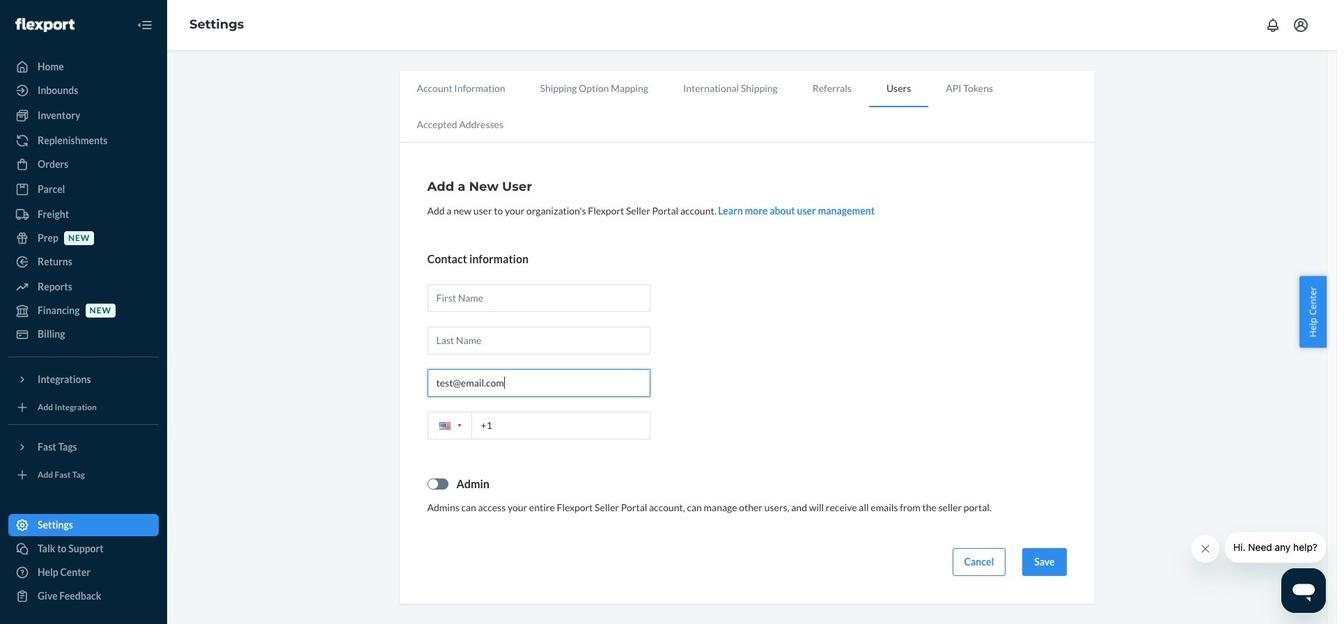 Task type: locate. For each thing, give the bounding box(es) containing it.
First Name text field
[[427, 284, 650, 312]]

tab list
[[400, 71, 1095, 143]]

open account menu image
[[1293, 17, 1310, 33]]

1 (702) 123-4567 telephone field
[[427, 412, 650, 440]]

flexport logo image
[[15, 18, 75, 32]]

tab
[[400, 71, 523, 106], [523, 71, 666, 106], [666, 71, 795, 106], [795, 71, 869, 106], [869, 71, 929, 107], [929, 71, 1011, 106], [400, 107, 521, 142]]

united states: + 1 image
[[457, 425, 462, 427]]



Task type: vqa. For each thing, say whether or not it's contained in the screenshot.
tab
yes



Task type: describe. For each thing, give the bounding box(es) containing it.
close navigation image
[[137, 17, 153, 33]]

Email text field
[[427, 369, 650, 397]]

Last Name text field
[[427, 327, 650, 355]]

open notifications image
[[1265, 17, 1282, 33]]



